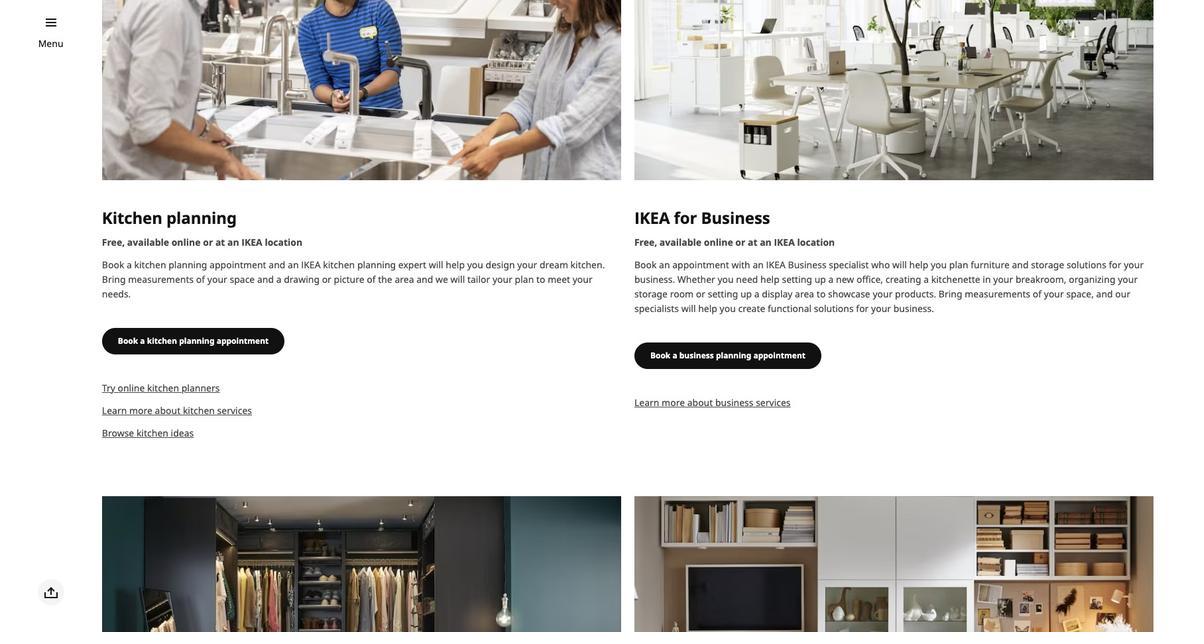 Task type: describe. For each thing, give the bounding box(es) containing it.
ideas
[[171, 427, 194, 440]]

in
[[983, 273, 991, 286]]

space
[[230, 273, 255, 286]]

space,
[[1067, 288, 1094, 300]]

an right with
[[753, 259, 764, 271]]

and right the space
[[257, 273, 274, 286]]

to inside book an appointment with an ikea business specialist who will help you plan furniture and storage solutions for your business. whether you need help setting up a new office, creating a kitchenette in your breakroom, organizing your storage room or setting up a display area to showcase your products. bring measurements of your space, and our specialists will help you create functional solutions for your business.
[[817, 288, 826, 300]]

learn more about kitchen services
[[102, 404, 252, 417]]

kitchen up picture
[[323, 259, 355, 271]]

an up display
[[760, 236, 772, 249]]

the
[[378, 273, 392, 286]]

book a business planning appointment
[[651, 350, 806, 361]]

learn for learn more about kitchen services
[[102, 404, 127, 417]]

or inside book a kitchen planning appointment and an ikea kitchen planning expert will help you design your dream kitchen. bring measurements of your space and a drawing or picture of the area and we will tailor your plan to meet your needs.
[[322, 273, 332, 286]]

learn more about business services link
[[635, 396, 791, 409]]

browse kitchen ideas
[[102, 427, 194, 440]]

whether
[[678, 273, 715, 286]]

book for book a kitchen planning appointment and an ikea kitchen planning expert will help you design your dream kitchen. bring measurements of your space and a drawing or picture of the area and we will tailor your plan to meet your needs.
[[102, 259, 124, 271]]

and left we
[[417, 273, 433, 286]]

help up display
[[761, 273, 780, 286]]

kitchen
[[102, 207, 162, 229]]

0 horizontal spatial of
[[196, 273, 205, 286]]

area inside book a kitchen planning appointment and an ikea kitchen planning expert will help you design your dream kitchen. bring measurements of your space and a drawing or picture of the area and we will tailor your plan to meet your needs.
[[395, 273, 414, 286]]

free, for ikea for business
[[635, 236, 657, 249]]

create
[[738, 302, 766, 315]]

menu
[[38, 37, 63, 50]]

planning for book a business planning appointment
[[716, 350, 752, 361]]

drawing
[[284, 273, 320, 286]]

we
[[436, 273, 448, 286]]

services for learn more about kitchen services
[[217, 404, 252, 417]]

expert
[[398, 259, 427, 271]]

location for ikea for business
[[797, 236, 835, 249]]

a up products.
[[924, 273, 929, 286]]

at for kitchen planning
[[215, 236, 225, 249]]

learn more about kitchen services link
[[102, 404, 252, 417]]

meet
[[548, 273, 570, 286]]

online for for
[[704, 236, 733, 249]]

appointment for book a kitchen planning appointment
[[217, 335, 269, 347]]

book a business planning appointment button
[[635, 343, 822, 369]]

to inside book a kitchen planning appointment and an ikea kitchen planning expert will help you design your dream kitchen. bring measurements of your space and a drawing or picture of the area and we will tailor your plan to meet your needs.
[[537, 273, 545, 286]]

you down with
[[718, 273, 734, 286]]

kitchen left ideas
[[137, 427, 168, 440]]

creating
[[886, 273, 922, 286]]

1 horizontal spatial setting
[[782, 273, 812, 286]]

online for planning
[[172, 236, 201, 249]]

try
[[102, 382, 115, 394]]

kitchen.
[[571, 259, 605, 271]]

book a kitchen planning appointment
[[118, 335, 269, 347]]

ikea inside book a kitchen planning appointment and an ikea kitchen planning expert will help you design your dream kitchen. bring measurements of your space and a drawing or picture of the area and we will tailor your plan to meet your needs.
[[301, 259, 321, 271]]

0 vertical spatial storage
[[1031, 259, 1065, 271]]

specialist
[[829, 259, 869, 271]]

and up 'drawing'
[[269, 259, 285, 271]]

kitchen up learn more about kitchen services link
[[147, 382, 179, 394]]

you left create
[[720, 302, 736, 315]]

our
[[1116, 288, 1131, 300]]

services for learn more about business services
[[756, 396, 791, 409]]

0 vertical spatial business
[[701, 207, 770, 229]]

bring inside book a kitchen planning appointment and an ikea kitchen planning expert will help you design your dream kitchen. bring measurements of your space and a drawing or picture of the area and we will tailor your plan to meet your needs.
[[102, 273, 126, 286]]

book a kitchen planning appointment button
[[102, 328, 285, 355]]

browse
[[102, 427, 134, 440]]

a up create
[[755, 288, 760, 300]]

kitchenette
[[932, 273, 981, 286]]

appointment for book a kitchen planning appointment and an ikea kitchen planning expert will help you design your dream kitchen. bring measurements of your space and a drawing or picture of the area and we will tailor your plan to meet your needs.
[[210, 259, 266, 271]]

learn more about business services
[[635, 396, 791, 409]]

at for ikea for business
[[748, 236, 758, 249]]

ikea inside book an appointment with an ikea business specialist who will help you plan furniture and storage solutions for your business. whether you need help setting up a new office, creating a kitchenette in your breakroom, organizing your storage room or setting up a display area to showcase your products. bring measurements of your space, and our specialists will help you create functional solutions for your business.
[[766, 259, 786, 271]]

and left our
[[1097, 288, 1113, 300]]

0 horizontal spatial setting
[[708, 288, 738, 300]]

you inside book a kitchen planning appointment and an ikea kitchen planning expert will help you design your dream kitchen. bring measurements of your space and a drawing or picture of the area and we will tailor your plan to meet your needs.
[[467, 259, 483, 271]]

help up creating
[[910, 259, 929, 271]]

and up breakroom,
[[1012, 259, 1029, 271]]

1 horizontal spatial business.
[[894, 302, 934, 315]]

1 vertical spatial for
[[1109, 259, 1122, 271]]

1 horizontal spatial of
[[367, 273, 376, 286]]



Task type: locate. For each thing, give the bounding box(es) containing it.
picture
[[334, 273, 364, 286]]

to
[[537, 273, 545, 286], [817, 288, 826, 300]]

2 free, available online or at an ikea location from the left
[[635, 236, 835, 249]]

free,
[[102, 236, 125, 249], [635, 236, 657, 249]]

0 vertical spatial to
[[537, 273, 545, 286]]

learn
[[635, 396, 660, 409], [102, 404, 127, 417]]

business
[[680, 350, 714, 361], [716, 396, 754, 409]]

book down specialists
[[651, 350, 671, 361]]

organizing
[[1069, 273, 1116, 286]]

try online kitchen planners link
[[102, 382, 220, 394]]

or up with
[[736, 236, 746, 249]]

1 horizontal spatial location
[[797, 236, 835, 249]]

available for ikea
[[660, 236, 702, 249]]

an up 'drawing'
[[288, 259, 299, 271]]

business inside book an appointment with an ikea business specialist who will help you plan furniture and storage solutions for your business. whether you need help setting up a new office, creating a kitchenette in your breakroom, organizing your storage room or setting up a display area to showcase your products. bring measurements of your space, and our specialists will help you create functional solutions for your business.
[[788, 259, 827, 271]]

0 horizontal spatial business.
[[635, 273, 675, 286]]

1 horizontal spatial to
[[817, 288, 826, 300]]

1 vertical spatial solutions
[[814, 302, 854, 315]]

new
[[836, 273, 854, 286]]

0 horizontal spatial for
[[674, 207, 697, 229]]

or down kitchen planning
[[203, 236, 213, 249]]

location for kitchen planning
[[265, 236, 303, 249]]

free, down ikea for business
[[635, 236, 657, 249]]

1 free, from the left
[[102, 236, 125, 249]]

storage up breakroom,
[[1031, 259, 1065, 271]]

up down need
[[741, 288, 752, 300]]

online down kitchen planning
[[172, 236, 201, 249]]

will up we
[[429, 259, 443, 271]]

available down ikea for business
[[660, 236, 702, 249]]

business up with
[[701, 207, 770, 229]]

setting up display
[[782, 273, 812, 286]]

office,
[[857, 273, 883, 286]]

free, down kitchen
[[102, 236, 125, 249]]

free, available online or at an ikea location
[[102, 236, 303, 249], [635, 236, 835, 249]]

a up needs.
[[127, 259, 132, 271]]

planners
[[182, 382, 220, 394]]

free, available online or at an ikea location for kitchen planning
[[102, 236, 303, 249]]

more
[[662, 396, 685, 409], [129, 404, 153, 417]]

1 horizontal spatial online
[[172, 236, 201, 249]]

2 vertical spatial for
[[856, 302, 869, 315]]

book
[[102, 259, 124, 271], [635, 259, 657, 271], [118, 335, 138, 347], [651, 350, 671, 361]]

at
[[215, 236, 225, 249], [748, 236, 758, 249]]

1 vertical spatial bring
[[939, 288, 963, 300]]

and
[[269, 259, 285, 271], [1012, 259, 1029, 271], [257, 273, 274, 286], [417, 273, 433, 286], [1097, 288, 1113, 300]]

appointment for book a business planning appointment
[[754, 350, 806, 361]]

services
[[756, 396, 791, 409], [217, 404, 252, 417]]

for
[[674, 207, 697, 229], [1109, 259, 1122, 271], [856, 302, 869, 315]]

measurements up needs.
[[128, 273, 194, 286]]

display
[[762, 288, 793, 300]]

with
[[732, 259, 751, 271]]

help inside book a kitchen planning appointment and an ikea kitchen planning expert will help you design your dream kitchen. bring measurements of your space and a drawing or picture of the area and we will tailor your plan to meet your needs.
[[446, 259, 465, 271]]

0 horizontal spatial location
[[265, 236, 303, 249]]

of left the space
[[196, 273, 205, 286]]

area up functional
[[795, 288, 815, 300]]

1 horizontal spatial more
[[662, 396, 685, 409]]

location up specialist
[[797, 236, 835, 249]]

appointment up the space
[[210, 259, 266, 271]]

book inside book an appointment with an ikea business specialist who will help you plan furniture and storage solutions for your business. whether you need help setting up a new office, creating a kitchenette in your breakroom, organizing your storage room or setting up a display area to showcase your products. bring measurements of your space, and our specialists will help you create functional solutions for your business.
[[635, 259, 657, 271]]

showcase
[[828, 288, 871, 300]]

book for book a kitchen planning appointment
[[118, 335, 138, 347]]

you up kitchenette
[[931, 259, 947, 271]]

business. up specialists
[[635, 273, 675, 286]]

business. down products.
[[894, 302, 934, 315]]

solutions
[[1067, 259, 1107, 271], [814, 302, 854, 315]]

an inside book a kitchen planning appointment and an ikea kitchen planning expert will help you design your dream kitchen. bring measurements of your space and a drawing or picture of the area and we will tailor your plan to meet your needs.
[[288, 259, 299, 271]]

to left the showcase
[[817, 288, 826, 300]]

an up specialists
[[659, 259, 670, 271]]

0 vertical spatial plan
[[950, 259, 969, 271]]

1 free, available online or at an ikea location from the left
[[102, 236, 303, 249]]

planning for book a kitchen planning appointment and an ikea kitchen planning expert will help you design your dream kitchen. bring measurements of your space and a drawing or picture of the area and we will tailor your plan to meet your needs.
[[169, 259, 207, 271]]

you
[[467, 259, 483, 271], [931, 259, 947, 271], [718, 273, 734, 286], [720, 302, 736, 315]]

browse kitchen ideas link
[[102, 427, 194, 440]]

a
[[127, 259, 132, 271], [276, 273, 282, 286], [829, 273, 834, 286], [924, 273, 929, 286], [755, 288, 760, 300], [140, 335, 145, 347], [673, 350, 678, 361]]

1 vertical spatial setting
[[708, 288, 738, 300]]

free, for kitchen planning
[[102, 236, 125, 249]]

2 horizontal spatial for
[[1109, 259, 1122, 271]]

0 vertical spatial setting
[[782, 273, 812, 286]]

about for kitchen
[[155, 404, 181, 417]]

0 horizontal spatial learn
[[102, 404, 127, 417]]

measurements inside book a kitchen planning appointment and an ikea kitchen planning expert will help you design your dream kitchen. bring measurements of your space and a drawing or picture of the area and we will tailor your plan to meet your needs.
[[128, 273, 194, 286]]

1 vertical spatial plan
[[515, 273, 534, 286]]

more for learn more about business services
[[662, 396, 685, 409]]

services down book a business planning appointment button
[[756, 396, 791, 409]]

services down the planners
[[217, 404, 252, 417]]

measurements
[[128, 273, 194, 286], [965, 288, 1031, 300]]

book inside 'book a kitchen planning appointment' button
[[118, 335, 138, 347]]

book for book an appointment with an ikea business specialist who will help you plan furniture and storage solutions for your business. whether you need help setting up a new office, creating a kitchenette in your breakroom, organizing your storage room or setting up a display area to showcase your products. bring measurements of your space, and our specialists will help you create functional solutions for your business.
[[635, 259, 657, 271]]

kitchen planning
[[102, 207, 237, 229]]

bring up needs.
[[102, 273, 126, 286]]

1 horizontal spatial about
[[688, 396, 713, 409]]

about down book a business planning appointment button
[[688, 396, 713, 409]]

products.
[[895, 288, 937, 300]]

1 horizontal spatial free,
[[635, 236, 657, 249]]

0 horizontal spatial bring
[[102, 273, 126, 286]]

for down the showcase
[[856, 302, 869, 315]]

appointment down functional
[[754, 350, 806, 361]]

book for book a business planning appointment
[[651, 350, 671, 361]]

0 vertical spatial business.
[[635, 273, 675, 286]]

free, available online or at an ikea location down kitchen planning
[[102, 236, 303, 249]]

setting down need
[[708, 288, 738, 300]]

book up specialists
[[635, 259, 657, 271]]

business up learn more about business services
[[680, 350, 714, 361]]

planning for book a kitchen planning appointment
[[179, 335, 215, 347]]

of
[[196, 273, 205, 286], [367, 273, 376, 286], [1033, 288, 1042, 300]]

1 horizontal spatial available
[[660, 236, 702, 249]]

solutions down the showcase
[[814, 302, 854, 315]]

a inside book a business planning appointment button
[[673, 350, 678, 361]]

kitchen down kitchen
[[134, 259, 166, 271]]

1 horizontal spatial business
[[716, 396, 754, 409]]

0 horizontal spatial about
[[155, 404, 181, 417]]

0 vertical spatial solutions
[[1067, 259, 1107, 271]]

a down specialists
[[673, 350, 678, 361]]

0 vertical spatial up
[[815, 273, 826, 286]]

breakroom,
[[1016, 273, 1067, 286]]

1 horizontal spatial plan
[[950, 259, 969, 271]]

1 location from the left
[[265, 236, 303, 249]]

2 available from the left
[[660, 236, 702, 249]]

available
[[127, 236, 169, 249], [660, 236, 702, 249]]

2 location from the left
[[797, 236, 835, 249]]

more for learn more about kitchen services
[[129, 404, 153, 417]]

at down kitchen planning
[[215, 236, 225, 249]]

about
[[688, 396, 713, 409], [155, 404, 181, 417]]

0 vertical spatial bring
[[102, 273, 126, 286]]

1 at from the left
[[215, 236, 225, 249]]

1 vertical spatial area
[[795, 288, 815, 300]]

1 horizontal spatial for
[[856, 302, 869, 315]]

tailor
[[467, 273, 490, 286]]

book up needs.
[[102, 259, 124, 271]]

help
[[446, 259, 465, 271], [910, 259, 929, 271], [761, 273, 780, 286], [698, 302, 718, 315]]

you up tailor
[[467, 259, 483, 271]]

0 horizontal spatial plan
[[515, 273, 534, 286]]

book a kitchen planning appointment and an ikea kitchen planning expert will help you design your dream kitchen. bring measurements of your space and a drawing or picture of the area and we will tailor your plan to meet your needs.
[[102, 259, 605, 300]]

1 available from the left
[[127, 236, 169, 249]]

setting
[[782, 273, 812, 286], [708, 288, 738, 300]]

plan
[[950, 259, 969, 271], [515, 273, 534, 286]]

kitchen inside button
[[147, 335, 177, 347]]

1 vertical spatial business
[[788, 259, 827, 271]]

for up whether
[[674, 207, 697, 229]]

0 horizontal spatial solutions
[[814, 302, 854, 315]]

0 horizontal spatial business
[[701, 207, 770, 229]]

1 horizontal spatial free, available online or at an ikea location
[[635, 236, 835, 249]]

design
[[486, 259, 515, 271]]

will down room
[[682, 302, 696, 315]]

1 horizontal spatial services
[[756, 396, 791, 409]]

2 free, from the left
[[635, 236, 657, 249]]

plan down design
[[515, 273, 534, 286]]

1 horizontal spatial learn
[[635, 396, 660, 409]]

ikea for business
[[635, 207, 770, 229]]

0 horizontal spatial business
[[680, 350, 714, 361]]

appointment down the space
[[217, 335, 269, 347]]

1 horizontal spatial up
[[815, 273, 826, 286]]

book inside book a business planning appointment button
[[651, 350, 671, 361]]

or left picture
[[322, 273, 332, 286]]

appointment inside book a kitchen planning appointment and an ikea kitchen planning expert will help you design your dream kitchen. bring measurements of your space and a drawing or picture of the area and we will tailor your plan to meet your needs.
[[210, 259, 266, 271]]

will up creating
[[893, 259, 907, 271]]

about for business
[[688, 396, 713, 409]]

2 horizontal spatial online
[[704, 236, 733, 249]]

bring inside book an appointment with an ikea business specialist who will help you plan furniture and storage solutions for your business. whether you need help setting up a new office, creating a kitchenette in your breakroom, organizing your storage room or setting up a display area to showcase your products. bring measurements of your space, and our specialists will help you create functional solutions for your business.
[[939, 288, 963, 300]]

needs.
[[102, 288, 131, 300]]

of down breakroom,
[[1033, 288, 1042, 300]]

or inside book an appointment with an ikea business specialist who will help you plan furniture and storage solutions for your business. whether you need help setting up a new office, creating a kitchenette in your breakroom, organizing your storage room or setting up a display area to showcase your products. bring measurements of your space, and our specialists will help you create functional solutions for your business.
[[696, 288, 706, 300]]

help up we
[[446, 259, 465, 271]]

1 vertical spatial up
[[741, 288, 752, 300]]

0 horizontal spatial free,
[[102, 236, 125, 249]]

1 horizontal spatial area
[[795, 288, 815, 300]]

0 horizontal spatial at
[[215, 236, 225, 249]]

1 vertical spatial storage
[[635, 288, 668, 300]]

ikea
[[635, 207, 670, 229], [242, 236, 262, 249], [774, 236, 795, 249], [301, 259, 321, 271], [766, 259, 786, 271]]

try online kitchen planners
[[102, 382, 220, 394]]

kitchen down the planners
[[183, 404, 215, 417]]

book down needs.
[[118, 335, 138, 347]]

planning inside button
[[179, 335, 215, 347]]

appointment up whether
[[673, 259, 729, 271]]

0 horizontal spatial free, available online or at an ikea location
[[102, 236, 303, 249]]

appointment inside button
[[754, 350, 806, 361]]

1 vertical spatial business.
[[894, 302, 934, 315]]

0 horizontal spatial area
[[395, 273, 414, 286]]

dream
[[540, 259, 568, 271]]

0 vertical spatial for
[[674, 207, 697, 229]]

business inside button
[[680, 350, 714, 361]]

0 horizontal spatial up
[[741, 288, 752, 300]]

solutions up organizing
[[1067, 259, 1107, 271]]

business.
[[635, 273, 675, 286], [894, 302, 934, 315]]

to left the meet
[[537, 273, 545, 286]]

free, available online or at an ikea location for ikea for business
[[635, 236, 835, 249]]

0 horizontal spatial storage
[[635, 288, 668, 300]]

1 vertical spatial measurements
[[965, 288, 1031, 300]]

a left new
[[829, 273, 834, 286]]

furniture
[[971, 259, 1010, 271]]

0 horizontal spatial services
[[217, 404, 252, 417]]

of inside book an appointment with an ikea business specialist who will help you plan furniture and storage solutions for your business. whether you need help setting up a new office, creating a kitchenette in your breakroom, organizing your storage room or setting up a display area to showcase your products. bring measurements of your space, and our specialists will help you create functional solutions for your business.
[[1033, 288, 1042, 300]]

location up 'drawing'
[[265, 236, 303, 249]]

0 vertical spatial measurements
[[128, 273, 194, 286]]

0 horizontal spatial available
[[127, 236, 169, 249]]

online right try
[[118, 382, 145, 394]]

0 horizontal spatial online
[[118, 382, 145, 394]]

area
[[395, 273, 414, 286], [795, 288, 815, 300]]

at up with
[[748, 236, 758, 249]]

2 at from the left
[[748, 236, 758, 249]]

appointment inside book an appointment with an ikea business specialist who will help you plan furniture and storage solutions for your business. whether you need help setting up a new office, creating a kitchenette in your breakroom, organizing your storage room or setting up a display area to showcase your products. bring measurements of your space, and our specialists will help you create functional solutions for your business.
[[673, 259, 729, 271]]

area inside book an appointment with an ikea business specialist who will help you plan furniture and storage solutions for your business. whether you need help setting up a new office, creating a kitchenette in your breakroom, organizing your storage room or setting up a display area to showcase your products. bring measurements of your space, and our specialists will help you create functional solutions for your business.
[[795, 288, 815, 300]]

2 horizontal spatial of
[[1033, 288, 1042, 300]]

book inside book a kitchen planning appointment and an ikea kitchen planning expert will help you design your dream kitchen. bring measurements of your space and a drawing or picture of the area and we will tailor your plan to meet your needs.
[[102, 259, 124, 271]]

1 horizontal spatial storage
[[1031, 259, 1065, 271]]

menu button
[[38, 36, 63, 51]]

or
[[203, 236, 213, 249], [736, 236, 746, 249], [322, 273, 332, 286], [696, 288, 706, 300]]

will
[[429, 259, 443, 271], [893, 259, 907, 271], [451, 273, 465, 286], [682, 302, 696, 315]]

1 horizontal spatial at
[[748, 236, 758, 249]]

measurements inside book an appointment with an ikea business specialist who will help you plan furniture and storage solutions for your business. whether you need help setting up a new office, creating a kitchenette in your breakroom, organizing your storage room or setting up a display area to showcase your products. bring measurements of your space, and our specialists will help you create functional solutions for your business.
[[965, 288, 1031, 300]]

plan up kitchenette
[[950, 259, 969, 271]]

who
[[872, 259, 890, 271]]

online down ikea for business
[[704, 236, 733, 249]]

book an appointment with an ikea business specialist who will help you plan furniture and storage solutions for your business. whether you need help setting up a new office, creating a kitchenette in your breakroom, organizing your storage room or setting up a display area to showcase your products. bring measurements of your space, and our specialists will help you create functional solutions for your business.
[[635, 259, 1144, 315]]

available for kitchen
[[127, 236, 169, 249]]

0 horizontal spatial more
[[129, 404, 153, 417]]

available down kitchen
[[127, 236, 169, 249]]

1 vertical spatial to
[[817, 288, 826, 300]]

1 horizontal spatial business
[[788, 259, 827, 271]]

help down whether
[[698, 302, 718, 315]]

0 horizontal spatial to
[[537, 273, 545, 286]]

kitchen
[[134, 259, 166, 271], [323, 259, 355, 271], [147, 335, 177, 347], [147, 382, 179, 394], [183, 404, 215, 417], [137, 427, 168, 440]]

free, available online or at an ikea location up with
[[635, 236, 835, 249]]

planning
[[166, 207, 237, 229], [169, 259, 207, 271], [357, 259, 396, 271], [179, 335, 215, 347], [716, 350, 752, 361]]

business
[[701, 207, 770, 229], [788, 259, 827, 271]]

your
[[518, 259, 537, 271], [1124, 259, 1144, 271], [207, 273, 227, 286], [493, 273, 513, 286], [573, 273, 593, 286], [994, 273, 1014, 286], [1118, 273, 1138, 286], [873, 288, 893, 300], [1044, 288, 1064, 300], [871, 302, 891, 315]]

storage up specialists
[[635, 288, 668, 300]]

0 horizontal spatial measurements
[[128, 273, 194, 286]]

storage
[[1031, 259, 1065, 271], [635, 288, 668, 300]]

online
[[172, 236, 201, 249], [704, 236, 733, 249], [118, 382, 145, 394]]

business down book a business planning appointment button
[[716, 396, 754, 409]]

planning inside button
[[716, 350, 752, 361]]

1 vertical spatial business
[[716, 396, 754, 409]]

0 vertical spatial business
[[680, 350, 714, 361]]

plan inside book a kitchen planning appointment and an ikea kitchen planning expert will help you design your dream kitchen. bring measurements of your space and a drawing or picture of the area and we will tailor your plan to meet your needs.
[[515, 273, 534, 286]]

need
[[736, 273, 758, 286]]

or down whether
[[696, 288, 706, 300]]

bring down kitchenette
[[939, 288, 963, 300]]

functional
[[768, 302, 812, 315]]

specialists
[[635, 302, 679, 315]]

up left new
[[815, 273, 826, 286]]

a inside 'book a kitchen planning appointment' button
[[140, 335, 145, 347]]

area down expert
[[395, 273, 414, 286]]

business left specialist
[[788, 259, 827, 271]]

appointment inside button
[[217, 335, 269, 347]]

an up the space
[[228, 236, 239, 249]]

a left 'drawing'
[[276, 273, 282, 286]]

will right we
[[451, 273, 465, 286]]

appointment
[[210, 259, 266, 271], [673, 259, 729, 271], [217, 335, 269, 347], [754, 350, 806, 361]]

measurements down in
[[965, 288, 1031, 300]]

0 vertical spatial area
[[395, 273, 414, 286]]

plan inside book an appointment with an ikea business specialist who will help you plan furniture and storage solutions for your business. whether you need help setting up a new office, creating a kitchenette in your breakroom, organizing your storage room or setting up a display area to showcase your products. bring measurements of your space, and our specialists will help you create functional solutions for your business.
[[950, 259, 969, 271]]

1 horizontal spatial solutions
[[1067, 259, 1107, 271]]

up
[[815, 273, 826, 286], [741, 288, 752, 300]]

kitchen up try online kitchen planners
[[147, 335, 177, 347]]

of left the
[[367, 273, 376, 286]]

bring
[[102, 273, 126, 286], [939, 288, 963, 300]]

about down the try online kitchen planners "link"
[[155, 404, 181, 417]]

learn for learn more about business services
[[635, 396, 660, 409]]

1 horizontal spatial measurements
[[965, 288, 1031, 300]]

a up try online kitchen planners
[[140, 335, 145, 347]]

1 horizontal spatial bring
[[939, 288, 963, 300]]

location
[[265, 236, 303, 249], [797, 236, 835, 249]]

an
[[228, 236, 239, 249], [760, 236, 772, 249], [288, 259, 299, 271], [659, 259, 670, 271], [753, 259, 764, 271]]

room
[[670, 288, 694, 300]]

for up organizing
[[1109, 259, 1122, 271]]



Task type: vqa. For each thing, say whether or not it's contained in the screenshot.
1st delivery from right
no



